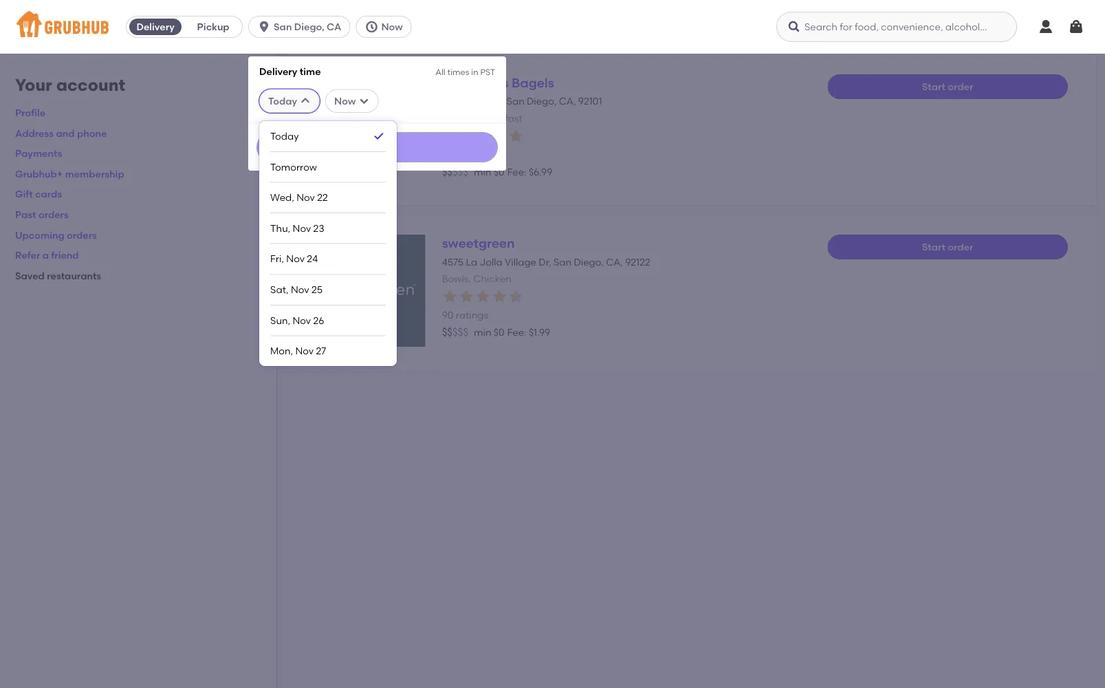 Task type: locate. For each thing, give the bounding box(es) containing it.
1 horizontal spatial now
[[381, 21, 403, 33]]

2 start order from the top
[[923, 241, 974, 253]]

0 horizontal spatial now
[[334, 95, 356, 107]]

1 horizontal spatial svg image
[[365, 20, 379, 34]]

start order
[[923, 81, 974, 92], [923, 241, 974, 253]]

san diego, ca
[[274, 21, 342, 33]]

0 horizontal spatial svg image
[[257, 20, 271, 34]]

0 vertical spatial orders
[[38, 209, 69, 220]]

fee:
[[508, 166, 527, 178], [508, 326, 527, 338]]

1080
[[442, 95, 463, 107]]

$0 inside '$$$$$ min $0 fee: $1.99'
[[494, 326, 505, 338]]

delivery
[[137, 21, 175, 33], [259, 65, 298, 77]]

bruegger's bagels logo image
[[314, 74, 426, 133]]

order for bruegger's bagels
[[948, 81, 974, 92]]

2 horizontal spatial svg image
[[788, 20, 802, 34]]

nov left 24
[[286, 253, 305, 265]]

today up 'tomorrow'
[[270, 130, 299, 142]]

orders up upcoming orders "link"
[[38, 209, 69, 220]]

1 vertical spatial start order button
[[828, 235, 1069, 259]]

today option
[[270, 121, 386, 152]]

min down 90 ratings
[[474, 326, 492, 338]]

address and phone
[[15, 127, 107, 139]]

0 vertical spatial start order button
[[828, 74, 1069, 99]]

1 saved restaurant button from the top
[[292, 74, 316, 99]]

saved restaurant image down the time
[[296, 78, 312, 95]]

0 vertical spatial $0
[[494, 166, 505, 178]]

gift cards link
[[15, 188, 62, 200]]

grubhub+ membership
[[15, 168, 124, 180]]

2 horizontal spatial san
[[554, 256, 572, 267]]

list box
[[270, 121, 386, 366]]

ratings up $$$$$ min $0 fee: $6.99
[[461, 149, 494, 161]]

today inside option
[[270, 130, 299, 142]]

saved restaurant image down thu, nov 23
[[296, 239, 312, 255]]

92122
[[626, 256, 651, 267]]

now button
[[356, 16, 417, 38]]

start
[[923, 81, 946, 92], [923, 241, 946, 253]]

ca, left 92101
[[559, 95, 576, 107]]

start order button
[[828, 74, 1069, 99], [828, 235, 1069, 259]]

2 start order button from the top
[[828, 235, 1069, 259]]

1 vertical spatial min
[[474, 326, 492, 338]]

1 saved restaurant image from the top
[[296, 78, 312, 95]]

nov left 23
[[293, 222, 311, 234]]

nov
[[297, 192, 315, 203], [293, 222, 311, 234], [286, 253, 305, 265], [291, 284, 309, 295], [293, 314, 311, 326], [296, 345, 314, 357]]

star icon image
[[442, 128, 459, 144], [459, 128, 475, 144], [475, 128, 492, 144], [492, 128, 508, 144], [508, 128, 525, 144], [442, 288, 459, 305], [459, 288, 475, 305], [475, 288, 492, 305], [492, 288, 508, 305], [508, 288, 525, 305], [508, 288, 525, 305]]

saved restaurant button up today option
[[292, 74, 316, 99]]

ca, inside sweetgreen 4575 la jolla village dr, san diego, ca, 92122 bowls, chicken
[[606, 256, 623, 267]]

past
[[15, 209, 36, 220]]

0 vertical spatial today
[[268, 95, 297, 107]]

nov left 25
[[291, 284, 309, 295]]

0 vertical spatial delivery
[[137, 21, 175, 33]]

0 vertical spatial start order
[[923, 81, 974, 92]]

san inside sweetgreen 4575 la jolla village dr, san diego, ca, 92122 bowls, chicken
[[554, 256, 572, 267]]

svg image inside the san diego, ca button
[[257, 20, 271, 34]]

delivery time
[[259, 65, 321, 77]]

0 vertical spatial saved restaurant button
[[292, 74, 316, 99]]

0 horizontal spatial delivery
[[137, 21, 175, 33]]

delivery left the time
[[259, 65, 298, 77]]

min for bagels
[[474, 166, 492, 178]]

2 fee: from the top
[[508, 326, 527, 338]]

0 horizontal spatial diego,
[[294, 21, 325, 33]]

san
[[274, 21, 292, 33], [507, 95, 525, 107], [554, 256, 572, 267]]

2 horizontal spatial svg image
[[1069, 19, 1085, 35]]

0 vertical spatial order
[[948, 81, 974, 92]]

2 vertical spatial san
[[554, 256, 572, 267]]

san right 'dr,'
[[554, 256, 572, 267]]

23
[[314, 222, 324, 234]]

min
[[474, 166, 492, 178], [474, 326, 492, 338]]

0 vertical spatial start
[[923, 81, 946, 92]]

your account
[[15, 75, 125, 95]]

$0 for bagels
[[494, 166, 505, 178]]

upcoming orders
[[15, 229, 97, 241]]

sweetgreen 4575 la jolla village dr, san diego, ca, 92122 bowls, chicken
[[442, 236, 651, 284]]

$$$$$ down 328
[[442, 166, 469, 178]]

0 vertical spatial diego,
[[294, 21, 325, 33]]

328 ratings
[[442, 149, 494, 161]]

ca,
[[559, 95, 576, 107], [606, 256, 623, 267]]

tomorrow
[[270, 161, 317, 173]]

min inside '$$$$$ min $0 fee: $1.99'
[[474, 326, 492, 338]]

1 horizontal spatial san
[[507, 95, 525, 107]]

bruegger's bagels 1080 b street, san diego, ca, 92101 bagels, breakfast
[[442, 75, 602, 124]]

upcoming orders link
[[15, 229, 97, 241]]

now right 'ca'
[[381, 21, 403, 33]]

ratings for bagels
[[461, 149, 494, 161]]

saved restaurant image
[[296, 78, 312, 95], [296, 239, 312, 255]]

svg image
[[1069, 19, 1085, 35], [257, 20, 271, 34], [365, 20, 379, 34]]

fee: inside $$$$$ min $0 fee: $6.99
[[508, 166, 527, 178]]

1 vertical spatial start order
[[923, 241, 974, 253]]

0 vertical spatial ca,
[[559, 95, 576, 107]]

nov left "26"
[[293, 314, 311, 326]]

fee: left $6.99
[[508, 166, 527, 178]]

svg image
[[788, 20, 802, 34], [300, 95, 311, 106], [359, 95, 370, 106]]

svg image for san diego, ca
[[257, 20, 271, 34]]

svg image inside now button
[[365, 20, 379, 34]]

1 vertical spatial delivery
[[259, 65, 298, 77]]

0 vertical spatial min
[[474, 166, 492, 178]]

1 min from the top
[[474, 166, 492, 178]]

1 start order button from the top
[[828, 74, 1069, 99]]

ratings
[[461, 149, 494, 161], [456, 309, 489, 321]]

0 vertical spatial $$$$$
[[442, 166, 469, 178]]

1 vertical spatial now
[[334, 95, 356, 107]]

restaurants
[[47, 270, 101, 281]]

0 vertical spatial san
[[274, 21, 292, 33]]

$0 inside $$$$$ min $0 fee: $6.99
[[494, 166, 505, 178]]

1 start from the top
[[923, 81, 946, 92]]

nov for thu,
[[293, 222, 311, 234]]

all times in pst
[[436, 67, 495, 77]]

times
[[448, 67, 470, 77]]

diego, left 'ca'
[[294, 21, 325, 33]]

san inside button
[[274, 21, 292, 33]]

min inside $$$$$ min $0 fee: $6.99
[[474, 166, 492, 178]]

0 horizontal spatial ca,
[[559, 95, 576, 107]]

diego, down the "bagels"
[[527, 95, 557, 107]]

1 vertical spatial fee:
[[508, 326, 527, 338]]

$0 left $1.99
[[494, 326, 505, 338]]

now
[[381, 21, 403, 33], [334, 95, 356, 107]]

wed, nov 22
[[270, 192, 328, 203]]

ca, inside bruegger's bagels 1080 b street, san diego, ca, 92101 bagels, breakfast
[[559, 95, 576, 107]]

26
[[313, 314, 324, 326]]

now up today option
[[334, 95, 356, 107]]

2 saved restaurant image from the top
[[296, 239, 312, 255]]

nov left 27
[[296, 345, 314, 357]]

1 vertical spatial $0
[[494, 326, 505, 338]]

328
[[442, 149, 459, 161]]

1 vertical spatial san
[[507, 95, 525, 107]]

past orders
[[15, 209, 69, 220]]

1 vertical spatial order
[[948, 241, 974, 253]]

25
[[312, 284, 323, 295]]

$$$$$ down 90
[[442, 326, 469, 338]]

bruegger's bagels link
[[442, 75, 554, 90]]

ca, left '92122'
[[606, 256, 623, 267]]

past orders link
[[15, 209, 69, 220]]

2 horizontal spatial diego,
[[574, 256, 604, 267]]

sun,
[[270, 314, 290, 326]]

orders for past orders
[[38, 209, 69, 220]]

delivery button
[[127, 16, 184, 38]]

bagels,
[[442, 112, 476, 124]]

san up breakfast
[[507, 95, 525, 107]]

saved restaurant button down thu, nov 23
[[292, 235, 316, 259]]

1 start order from the top
[[923, 81, 974, 92]]

start for bruegger's bagels
[[923, 81, 946, 92]]

delivery left pickup on the left top of the page
[[137, 21, 175, 33]]

0 vertical spatial fee:
[[508, 166, 527, 178]]

delivery inside button
[[137, 21, 175, 33]]

san diego, ca button
[[248, 16, 356, 38]]

$0 left $6.99
[[494, 166, 505, 178]]

min for 4575
[[474, 326, 492, 338]]

90 ratings
[[442, 309, 489, 321]]

2 start from the top
[[923, 241, 946, 253]]

2 min from the top
[[474, 326, 492, 338]]

1 $0 from the top
[[494, 166, 505, 178]]

1 vertical spatial saved restaurant button
[[292, 235, 316, 259]]

ratings right 90
[[456, 309, 489, 321]]

nov for sun,
[[293, 314, 311, 326]]

1 vertical spatial today
[[270, 130, 299, 142]]

thu,
[[270, 222, 291, 234]]

svg image for now
[[365, 20, 379, 34]]

diego, right 'dr,'
[[574, 256, 604, 267]]

0 vertical spatial now
[[381, 21, 403, 33]]

24
[[307, 253, 318, 265]]

$0
[[494, 166, 505, 178], [494, 326, 505, 338]]

1 fee: from the top
[[508, 166, 527, 178]]

start order button for sweetgreen
[[828, 235, 1069, 259]]

list box inside main navigation navigation
[[270, 121, 386, 366]]

1 vertical spatial start
[[923, 241, 946, 253]]

san up delivery time
[[274, 21, 292, 33]]

fee: inside '$$$$$ min $0 fee: $1.99'
[[508, 326, 527, 338]]

saved restaurant image for sweetgreen
[[296, 239, 312, 255]]

orders up friend
[[67, 229, 97, 241]]

1 vertical spatial $$$$$
[[442, 326, 469, 338]]

list box containing today
[[270, 121, 386, 366]]

0 horizontal spatial svg image
[[300, 95, 311, 106]]

today
[[268, 95, 297, 107], [270, 130, 299, 142]]

fee: left $1.99
[[508, 326, 527, 338]]

0 vertical spatial ratings
[[461, 149, 494, 161]]

saved restaurant button
[[292, 74, 316, 99], [292, 235, 316, 259]]

1 horizontal spatial diego,
[[527, 95, 557, 107]]

2 order from the top
[[948, 241, 974, 253]]

1 vertical spatial saved restaurant image
[[296, 239, 312, 255]]

$6.99
[[529, 166, 553, 178]]

$$$$$
[[442, 166, 469, 178], [442, 326, 469, 338]]

1 horizontal spatial ca,
[[606, 256, 623, 267]]

1 $$$$$ from the top
[[442, 166, 469, 178]]

2 saved restaurant button from the top
[[292, 235, 316, 259]]

1 vertical spatial diego,
[[527, 95, 557, 107]]

0 horizontal spatial san
[[274, 21, 292, 33]]

1 vertical spatial ratings
[[456, 309, 489, 321]]

1 horizontal spatial svg image
[[359, 95, 370, 106]]

2 $0 from the top
[[494, 326, 505, 338]]

min down 328 ratings
[[474, 166, 492, 178]]

nov for fri,
[[286, 253, 305, 265]]

saved
[[15, 270, 45, 281]]

1 vertical spatial ca,
[[606, 256, 623, 267]]

1 order from the top
[[948, 81, 974, 92]]

delivery for delivery time
[[259, 65, 298, 77]]

pickup
[[197, 21, 230, 33]]

1 vertical spatial orders
[[67, 229, 97, 241]]

fri, nov 24
[[270, 253, 318, 265]]

profile link
[[15, 107, 45, 119]]

nov left 22
[[297, 192, 315, 203]]

1 horizontal spatial delivery
[[259, 65, 298, 77]]

2 $$$$$ from the top
[[442, 326, 469, 338]]

0 vertical spatial saved restaurant image
[[296, 78, 312, 95]]

orders
[[38, 209, 69, 220], [67, 229, 97, 241]]

$0 for 4575
[[494, 326, 505, 338]]

2 vertical spatial diego,
[[574, 256, 604, 267]]

today down delivery time
[[268, 95, 297, 107]]

ca
[[327, 21, 342, 33]]

delivery for delivery
[[137, 21, 175, 33]]

payments
[[15, 148, 62, 159]]



Task type: vqa. For each thing, say whether or not it's contained in the screenshot.
the top 2
no



Task type: describe. For each thing, give the bounding box(es) containing it.
main navigation navigation
[[0, 0, 1106, 688]]

jolla
[[480, 256, 503, 267]]

4575
[[442, 256, 464, 267]]

gift
[[15, 188, 33, 200]]

start order button for bruegger's bagels
[[828, 74, 1069, 99]]

pst
[[481, 67, 495, 77]]

saved restaurant button for bruegger's
[[292, 74, 316, 99]]

fee: for sweetgreen
[[508, 326, 527, 338]]

upcoming
[[15, 229, 64, 241]]

in
[[472, 67, 479, 77]]

sweetgreen link
[[442, 236, 515, 251]]

chicken
[[474, 273, 512, 284]]

all
[[436, 67, 446, 77]]

refer
[[15, 249, 40, 261]]

san inside bruegger's bagels 1080 b street, san diego, ca, 92101 bagels, breakfast
[[507, 95, 525, 107]]

refer a friend link
[[15, 249, 79, 261]]

saved restaurants link
[[15, 270, 101, 281]]

nov for sat,
[[291, 284, 309, 295]]

gift cards
[[15, 188, 62, 200]]

svg image for now
[[359, 95, 370, 106]]

bruegger's
[[442, 75, 509, 90]]

pickup button
[[184, 16, 242, 38]]

diego, inside bruegger's bagels 1080 b street, san diego, ca, 92101 bagels, breakfast
[[527, 95, 557, 107]]

profile
[[15, 107, 45, 119]]

address and phone link
[[15, 127, 107, 139]]

90
[[442, 309, 454, 321]]

bagels
[[512, 75, 554, 90]]

start order for bruegger's bagels
[[923, 81, 974, 92]]

membership
[[65, 168, 124, 180]]

wed,
[[270, 192, 294, 203]]

22
[[317, 192, 328, 203]]

la
[[466, 256, 478, 267]]

saved restaurants
[[15, 270, 101, 281]]

account
[[56, 75, 125, 95]]

diego, inside button
[[294, 21, 325, 33]]

saved restaurant image for bruegger's bagels
[[296, 78, 312, 95]]

update button
[[257, 132, 498, 162]]

ratings for 4575
[[456, 309, 489, 321]]

fee: for bruegger's
[[508, 166, 527, 178]]

start for sweetgreen
[[923, 241, 946, 253]]

grubhub+
[[15, 168, 63, 180]]

time
[[300, 65, 321, 77]]

sat, nov 25
[[270, 284, 323, 295]]

and
[[56, 127, 75, 139]]

$$$$$ for sweetgreen
[[442, 326, 469, 338]]

orders for upcoming orders
[[67, 229, 97, 241]]

start order for sweetgreen
[[923, 241, 974, 253]]

sweetgreen
[[442, 236, 515, 251]]

check icon image
[[372, 129, 386, 143]]

bowls,
[[442, 273, 471, 284]]

nov for mon,
[[296, 345, 314, 357]]

sun, nov 26
[[270, 314, 324, 326]]

dr,
[[539, 256, 552, 267]]

saved restaurant button for sweetgreen
[[292, 235, 316, 259]]

sat,
[[270, 284, 289, 295]]

street,
[[474, 95, 505, 107]]

village
[[505, 256, 537, 267]]

refer a friend
[[15, 249, 79, 261]]

diego, inside sweetgreen 4575 la jolla village dr, san diego, ca, 92122 bowls, chicken
[[574, 256, 604, 267]]

your
[[15, 75, 52, 95]]

friend
[[51, 249, 79, 261]]

order for sweetgreen
[[948, 241, 974, 253]]

$1.99
[[529, 326, 551, 338]]

$$$$$ min $0 fee: $6.99
[[442, 166, 553, 178]]

27
[[316, 345, 326, 357]]

phone
[[77, 127, 107, 139]]

b
[[465, 95, 472, 107]]

mon, nov 27
[[270, 345, 326, 357]]

svg image for today
[[300, 95, 311, 106]]

sweetgreen logo image
[[314, 235, 426, 347]]

thu, nov 23
[[270, 222, 324, 234]]

address
[[15, 127, 54, 139]]

now inside button
[[381, 21, 403, 33]]

cards
[[35, 188, 62, 200]]

grubhub+ membership link
[[15, 168, 124, 180]]

fri,
[[270, 253, 284, 265]]

a
[[42, 249, 49, 261]]

$$$$$ for bruegger's
[[442, 166, 469, 178]]

92101
[[579, 95, 602, 107]]

mon,
[[270, 345, 293, 357]]

payments link
[[15, 148, 62, 159]]

nov for wed,
[[297, 192, 315, 203]]

breakfast
[[478, 112, 523, 124]]

$$$$$ min $0 fee: $1.99
[[442, 326, 551, 338]]

update
[[362, 142, 393, 152]]



